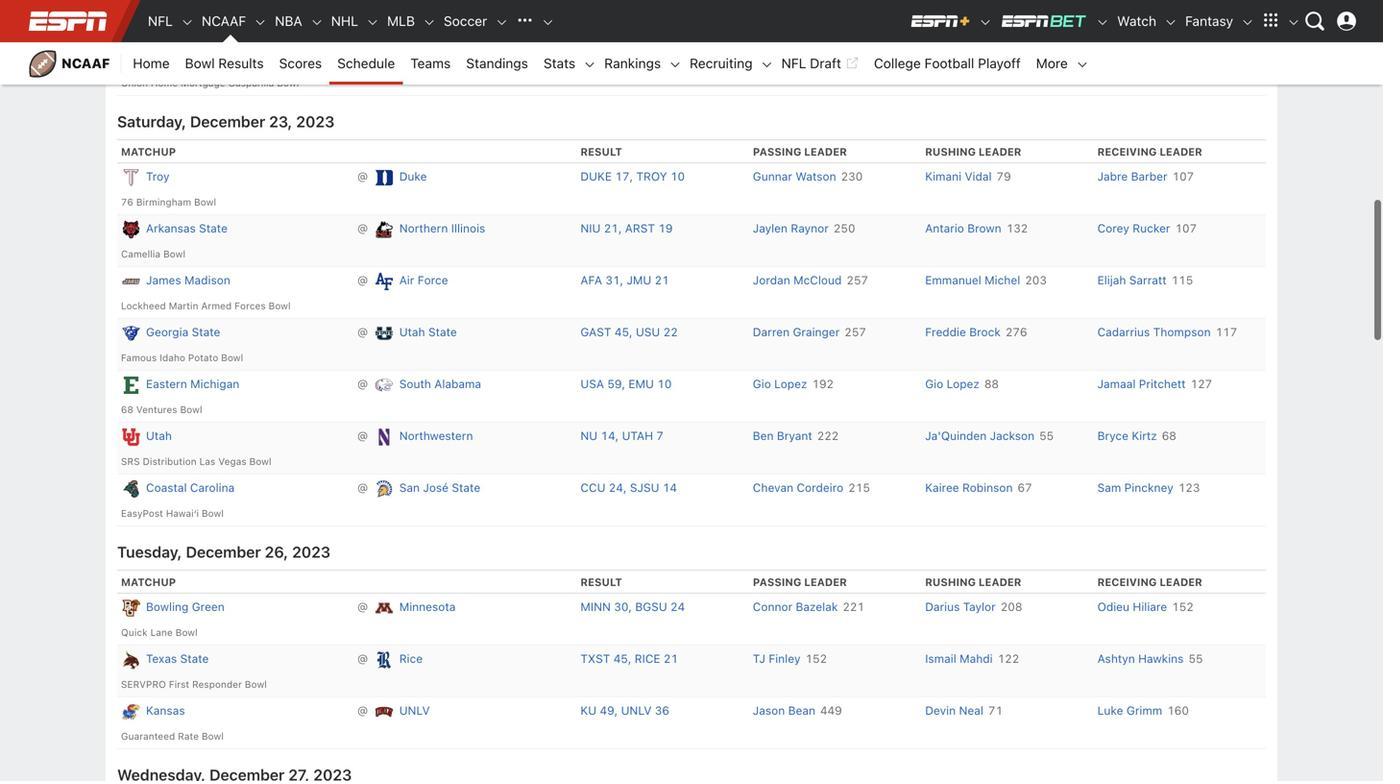 Task type: vqa. For each thing, say whether or not it's contained in the screenshot.
the St.
no



Task type: locate. For each thing, give the bounding box(es) containing it.
result up "duke"
[[581, 146, 622, 158]]

arst
[[625, 222, 655, 235]]

1 @ from the top
[[351, 51, 374, 64]]

jamaal
[[1098, 377, 1136, 391]]

espn more sports home page image
[[510, 7, 539, 36]]

1 vertical spatial receiving
[[1098, 146, 1157, 158]]

freddie brock 276
[[925, 325, 1027, 339]]

utah up coastal
[[146, 429, 172, 443]]

rushing leader up darius taylor 208
[[925, 576, 1022, 589]]

0 horizontal spatial nfl
[[148, 13, 173, 29]]

0 horizontal spatial gio
[[753, 377, 771, 391]]

8 @ from the top
[[351, 481, 374, 494]]

@ for ucf
[[351, 51, 374, 64]]

68
[[1162, 429, 1177, 443]]

air force
[[399, 273, 448, 287]]

mahdi
[[960, 652, 993, 665]]

rushing leader up vidal
[[925, 146, 1022, 158]]

0 vertical spatial rushing
[[925, 27, 976, 39]]

corey rucker 107
[[1098, 222, 1197, 235]]

gio
[[753, 377, 771, 391], [925, 377, 944, 391]]

1 horizontal spatial lopez
[[947, 377, 980, 391]]

air force link
[[399, 271, 448, 289]]

passing for saturday, december 23, 2023
[[753, 146, 802, 158]]

fantasy
[[1186, 13, 1234, 29]]

10 for duke 17, troy 10
[[671, 170, 685, 183]]

eastern michigan link
[[146, 375, 240, 393]]

1 vertical spatial result
[[581, 576, 622, 589]]

3 receiving leader from the top
[[1098, 576, 1203, 589]]

jamal
[[925, 51, 957, 64]]

ncaaf link left home link
[[19, 42, 121, 85]]

usa 59, emu 10
[[581, 377, 672, 391]]

0 vertical spatial receiving leader
[[1098, 27, 1203, 39]]

saturday, december 23, 2023
[[117, 113, 335, 131]]

4 @ from the top
[[351, 273, 374, 287]]

1 vertical spatial 107
[[1175, 222, 1197, 235]]

0 vertical spatial 30,
[[600, 51, 618, 64]]

107
[[1173, 170, 1194, 183], [1175, 222, 1197, 235]]

2 passing leader from the top
[[753, 576, 847, 589]]

@ left air at the left top
[[351, 273, 374, 287]]

10 @ from the top
[[351, 652, 374, 665]]

2 @ from the top
[[351, 170, 374, 183]]

odieu
[[1098, 600, 1130, 614]]

17
[[647, 51, 662, 64]]

texas state
[[146, 652, 209, 665]]

receiving
[[1098, 27, 1157, 39], [1098, 146, 1157, 158], [1098, 576, 1157, 589]]

rushing up darius at the bottom of the page
[[925, 576, 976, 589]]

1 result from the top
[[581, 146, 622, 158]]

result up "minn"
[[581, 576, 622, 589]]

0 vertical spatial utah
[[399, 325, 425, 339]]

results
[[218, 55, 264, 71]]

lopez left 192
[[774, 377, 807, 391]]

niu 21, arst 19 link
[[581, 222, 673, 235]]

bowl results link
[[177, 42, 271, 85]]

gio down freddie
[[925, 377, 944, 391]]

tj finley 152
[[753, 652, 827, 665]]

0 horizontal spatial unlv
[[399, 704, 430, 717]]

ncaaf
[[202, 13, 246, 29], [61, 55, 110, 71]]

state right texas
[[180, 652, 209, 665]]

1 vertical spatial 10
[[657, 377, 672, 391]]

espn bet image left watch
[[1096, 16, 1110, 29]]

1 vertical spatial nfl
[[782, 55, 806, 71]]

3 @ from the top
[[351, 222, 374, 235]]

@ left northern
[[351, 222, 374, 235]]

1 gio lopez link from the left
[[753, 377, 807, 391]]

0 vertical spatial ncaaf
[[202, 13, 246, 29]]

36
[[655, 704, 669, 717]]

3 rushing leader from the top
[[925, 576, 1022, 589]]

1 vertical spatial 2023
[[292, 543, 331, 561]]

gio lopez link left 88
[[925, 377, 980, 391]]

2 passing from the top
[[753, 576, 802, 589]]

more link
[[1029, 42, 1076, 85]]

unlv down rice
[[399, 704, 430, 717]]

gio lopez link left 192
[[753, 377, 807, 391]]

cadarrius thompson 117
[[1098, 325, 1238, 339]]

jackson
[[990, 429, 1035, 443]]

10 for usa 59, emu 10
[[657, 377, 672, 391]]

0 horizontal spatial 152
[[806, 652, 827, 665]]

december left 23,
[[190, 113, 265, 131]]

result for tuesday, december 26, 2023
[[581, 576, 622, 589]]

55 for ja'quinden jackson 55
[[1040, 429, 1054, 443]]

receiving for saturday, december 23, 2023
[[1098, 146, 1157, 158]]

11 @ from the top
[[351, 704, 374, 717]]

afa 31, jmu 21 link
[[581, 273, 669, 287]]

bgsu
[[635, 600, 667, 614]]

0 horizontal spatial espn bet image
[[1000, 13, 1089, 29]]

1 horizontal spatial more espn image
[[1287, 16, 1301, 29]]

robinson
[[963, 481, 1013, 494]]

0 vertical spatial 45,
[[615, 325, 633, 339]]

14,
[[601, 429, 619, 443]]

arkansas state
[[146, 222, 228, 235]]

tj finley link
[[753, 652, 801, 665]]

gast 45, usu 22
[[581, 325, 678, 339]]

152 right "hiliare"
[[1172, 600, 1194, 614]]

madison
[[184, 273, 230, 287]]

cordeiro
[[797, 481, 844, 494]]

1 gio from the left
[[753, 377, 771, 391]]

0 horizontal spatial utah
[[146, 429, 172, 443]]

espn bet image up more
[[1000, 13, 1089, 29]]

sjsu
[[630, 481, 659, 494]]

0 vertical spatial receiving
[[1098, 27, 1157, 39]]

1 passing leader from the top
[[753, 146, 847, 158]]

1 vertical spatial utah
[[146, 429, 172, 443]]

1 vertical spatial 55
[[1189, 652, 1203, 665]]

30, for minn
[[614, 600, 632, 614]]

0 vertical spatial rushing leader
[[925, 27, 1022, 39]]

teams
[[410, 55, 451, 71]]

1 horizontal spatial nfl
[[782, 55, 806, 71]]

2 vertical spatial rushing leader
[[925, 576, 1022, 589]]

stats image
[[583, 58, 597, 71]]

ku 49, unlv 36 link
[[581, 704, 669, 717]]

0 horizontal spatial 55
[[1040, 429, 1054, 443]]

3 rushing from the top
[[925, 576, 976, 589]]

gio lopez link
[[753, 377, 807, 391], [925, 377, 980, 391]]

2 receiving from the top
[[1098, 146, 1157, 158]]

leader
[[979, 27, 1022, 39], [1160, 27, 1203, 39], [804, 146, 847, 158], [979, 146, 1022, 158], [1160, 146, 1203, 158], [804, 576, 847, 589], [979, 576, 1022, 589], [1160, 576, 1203, 589]]

matchup up 'troy' at the top of page
[[121, 146, 176, 158]]

2 vertical spatial matchup
[[121, 576, 176, 589]]

1 horizontal spatial gio lopez link
[[925, 377, 980, 391]]

unlv left 36
[[621, 704, 652, 717]]

2 gio lopez link from the left
[[925, 377, 980, 391]]

0 vertical spatial 152
[[1172, 600, 1194, 614]]

2023 right 26,
[[292, 543, 331, 561]]

1 horizontal spatial ucf
[[621, 51, 644, 64]]

0 horizontal spatial ucf
[[399, 51, 423, 64]]

gio for gio lopez 88
[[925, 377, 944, 391]]

0 vertical spatial 10
[[671, 170, 685, 183]]

@ left northwestern
[[351, 429, 374, 443]]

3 receiving from the top
[[1098, 576, 1157, 589]]

2 rushing from the top
[[925, 146, 976, 158]]

@ left san
[[351, 481, 374, 494]]

barber
[[1131, 170, 1168, 183]]

watch image
[[1164, 16, 1178, 29]]

0 horizontal spatial ncaaf link
[[19, 42, 121, 85]]

darren grainger 257
[[753, 325, 867, 339]]

@ left utah state link
[[351, 325, 374, 339]]

result for saturday, december 23, 2023
[[581, 146, 622, 158]]

kirtz
[[1132, 429, 1157, 443]]

state right josé
[[452, 481, 481, 494]]

45, left usu
[[615, 325, 633, 339]]

georgia state
[[146, 325, 220, 339]]

@ for duke
[[351, 170, 374, 183]]

6 @ from the top
[[351, 377, 374, 391]]

devin neal link
[[925, 704, 984, 717]]

state right arkansas
[[199, 222, 228, 235]]

lopez left 88
[[947, 377, 980, 391]]

21 right the rice
[[664, 652, 678, 665]]

@ down 'nhl' icon
[[351, 51, 374, 64]]

55 right jackson
[[1040, 429, 1054, 443]]

221
[[843, 600, 865, 614]]

107 right the barber
[[1173, 170, 1194, 183]]

passing leader up connor bazelak link
[[753, 576, 847, 589]]

0 vertical spatial 257
[[847, 273, 869, 287]]

0 vertical spatial georgia
[[146, 51, 188, 64]]

taylor
[[963, 600, 996, 614]]

1 georgia from the top
[[146, 51, 188, 64]]

1 vertical spatial december
[[186, 543, 261, 561]]

30, right "minn"
[[614, 600, 632, 614]]

@ for air force
[[351, 273, 374, 287]]

john rhys plumlee link
[[753, 51, 855, 64]]

2 gio from the left
[[925, 377, 944, 391]]

1 vertical spatial rushing
[[925, 146, 976, 158]]

receiving left watch image
[[1098, 27, 1157, 39]]

0 vertical spatial 21
[[655, 273, 669, 287]]

matchup for tuesday, december 26, 2023
[[121, 576, 176, 589]]

college
[[874, 55, 921, 71]]

@ for minnesota
[[351, 600, 374, 614]]

1 passing from the top
[[753, 146, 802, 158]]

257 for jordan mccloud 257
[[847, 273, 869, 287]]

neal
[[959, 704, 984, 717]]

45, left the rice
[[614, 652, 632, 665]]

chevan cordeiro 215
[[753, 481, 870, 494]]

0 vertical spatial nfl
[[148, 13, 173, 29]]

1 horizontal spatial ncaaf
[[202, 13, 246, 29]]

james madison link
[[146, 271, 230, 289]]

ncaaf link up tech
[[194, 0, 254, 42]]

@ left unlv link
[[351, 704, 374, 717]]

10 right emu
[[657, 377, 672, 391]]

@ left rice
[[351, 652, 374, 665]]

passing leader for tuesday, december 26, 2023
[[753, 576, 847, 589]]

gt 30, ucf 17
[[581, 51, 662, 64]]

plumlee
[[812, 51, 855, 64]]

december left 26,
[[186, 543, 261, 561]]

21 right the jmu
[[655, 273, 669, 287]]

northern illinois
[[399, 222, 485, 235]]

gio lopez link for gio lopez 192
[[753, 377, 807, 391]]

1 vertical spatial georgia
[[146, 325, 188, 339]]

georgia state link
[[146, 323, 220, 341]]

@ left minnesota link
[[351, 600, 374, 614]]

utah for utah state
[[399, 325, 425, 339]]

55 right hawkins
[[1189, 652, 1203, 665]]

northwestern
[[399, 429, 473, 443]]

passing leader for saturday, december 23, 2023
[[753, 146, 847, 158]]

duke 17, troy 10
[[581, 170, 685, 183]]

0 vertical spatial result
[[581, 146, 622, 158]]

@ left duke link
[[351, 170, 374, 183]]

1 ucf from the left
[[399, 51, 423, 64]]

2 lopez from the left
[[947, 377, 980, 391]]

ja'quinden jackson 55
[[925, 429, 1054, 443]]

jaylen
[[753, 222, 788, 235]]

matchup up home
[[121, 27, 176, 39]]

passing up gunnar
[[753, 146, 802, 158]]

state for texas state
[[180, 652, 209, 665]]

0 vertical spatial passing
[[753, 146, 802, 158]]

ucf down the mlb 'link'
[[399, 51, 423, 64]]

1 horizontal spatial unlv
[[621, 704, 652, 717]]

160
[[1167, 704, 1189, 717]]

7 @ from the top
[[351, 429, 374, 443]]

gio lopez 88
[[925, 377, 999, 391]]

external link image
[[845, 52, 859, 75]]

0 vertical spatial 107
[[1173, 170, 1194, 183]]

leader right watch
[[1160, 27, 1203, 39]]

0 vertical spatial december
[[190, 113, 265, 131]]

bryce
[[1098, 429, 1129, 443]]

1 vertical spatial ncaaf
[[61, 55, 110, 71]]

leader up "hiliare"
[[1160, 576, 1203, 589]]

jaylen raynor 250
[[753, 222, 855, 235]]

1 horizontal spatial espn bet image
[[1096, 16, 1110, 29]]

2023 for saturday, december 23, 2023
[[296, 113, 335, 131]]

arkansas state link
[[146, 219, 228, 237]]

espn bet image
[[1000, 13, 1089, 29], [1096, 16, 1110, 29]]

1 vertical spatial rushing leader
[[925, 146, 1022, 158]]

recruiting image
[[760, 58, 774, 71]]

ku 49, unlv 36
[[581, 704, 669, 717]]

1 vertical spatial receiving leader
[[1098, 146, 1203, 158]]

2 vertical spatial rushing
[[925, 576, 976, 589]]

1 horizontal spatial gio
[[925, 377, 944, 391]]

state for utah state
[[428, 325, 457, 339]]

1 vertical spatial passing
[[753, 576, 802, 589]]

0 horizontal spatial gio lopez link
[[753, 377, 807, 391]]

0 horizontal spatial ncaaf
[[61, 55, 110, 71]]

nfl
[[148, 13, 173, 29], [782, 55, 806, 71]]

1 horizontal spatial 55
[[1189, 652, 1203, 665]]

connor bazelak 221
[[753, 600, 865, 614]]

rushing leader up jamal haynes 128
[[925, 27, 1022, 39]]

elijah sarratt 115
[[1098, 273, 1193, 287]]

rhys
[[783, 51, 809, 64]]

receiving up the odieu hiliare link
[[1098, 576, 1157, 589]]

2023 right 23,
[[296, 113, 335, 131]]

2 rushing leader from the top
[[925, 146, 1022, 158]]

passing up connor
[[753, 576, 802, 589]]

152 for tj finley 152
[[806, 652, 827, 665]]

0 vertical spatial 2023
[[296, 113, 335, 131]]

1 vertical spatial 30,
[[614, 600, 632, 614]]

rushing up jamal
[[925, 27, 976, 39]]

troy
[[636, 170, 667, 183]]

0 vertical spatial 55
[[1040, 429, 1054, 443]]

kairee robinson 67
[[925, 481, 1032, 494]]

ncaaf left ncaaf image
[[202, 13, 246, 29]]

watson
[[796, 170, 836, 183]]

receiving up jabre barber link
[[1098, 146, 1157, 158]]

rankings image
[[669, 58, 682, 71]]

2 result from the top
[[581, 576, 622, 589]]

257 for darren grainger 257
[[845, 325, 867, 339]]

passing leader
[[753, 146, 847, 158], [753, 576, 847, 589]]

123
[[1179, 481, 1200, 494]]

1 vertical spatial 21
[[664, 652, 678, 665]]

utah up south
[[399, 325, 425, 339]]

jason bean 449
[[753, 704, 842, 717]]

2 vertical spatial receiving
[[1098, 576, 1157, 589]]

eastern
[[146, 377, 187, 391]]

2 georgia from the top
[[146, 325, 188, 339]]

state for georgia state
[[192, 325, 220, 339]]

matchup for saturday, december 23, 2023
[[121, 146, 176, 158]]

2 ucf from the left
[[621, 51, 644, 64]]

1 vertical spatial matchup
[[121, 146, 176, 158]]

espn+ image
[[910, 13, 971, 29]]

elijah
[[1098, 273, 1126, 287]]

1 vertical spatial 257
[[845, 325, 867, 339]]

passing leader up gunnar watson link
[[753, 146, 847, 158]]

5 @ from the top
[[351, 325, 374, 339]]

gio up ben
[[753, 377, 771, 391]]

@ for northwestern
[[351, 429, 374, 443]]

2 receiving leader from the top
[[1098, 146, 1203, 158]]

21 for afa 31, jmu 21
[[655, 273, 669, 287]]

@ left south
[[351, 377, 374, 391]]

txst 45, rice 21
[[581, 652, 678, 665]]

sam pinckney 123
[[1098, 481, 1200, 494]]

luke grimm link
[[1098, 704, 1163, 717]]

1 vertical spatial passing leader
[[753, 576, 847, 589]]

3 matchup from the top
[[121, 576, 176, 589]]

ashtyn hawkins link
[[1098, 652, 1184, 665]]

0 vertical spatial passing leader
[[753, 146, 847, 158]]

more espn image
[[1257, 7, 1285, 36], [1287, 16, 1301, 29]]

9 @ from the top
[[351, 600, 374, 614]]

bowling green link
[[146, 598, 225, 616]]

107 right rucker
[[1175, 222, 1197, 235]]

rushing up "kimani"
[[925, 146, 976, 158]]

30, right the stats icon
[[600, 51, 618, 64]]

10 right "troy"
[[671, 170, 685, 183]]

state down the madison
[[192, 325, 220, 339]]

nfl inside the global navigation element
[[148, 13, 173, 29]]

state for arkansas state
[[199, 222, 228, 235]]

1 vertical spatial 152
[[806, 652, 827, 665]]

257 right grainger
[[845, 325, 867, 339]]

2 vertical spatial receiving leader
[[1098, 576, 1203, 589]]

0 vertical spatial matchup
[[121, 27, 176, 39]]

1 horizontal spatial utah
[[399, 325, 425, 339]]

@ for rice
[[351, 652, 374, 665]]

1 vertical spatial 45,
[[614, 652, 632, 665]]

2 matchup from the top
[[121, 146, 176, 158]]

257 right mccloud
[[847, 273, 869, 287]]

0 horizontal spatial lopez
[[774, 377, 807, 391]]

ncaaf left home
[[61, 55, 110, 71]]

gio lopez link for gio lopez 88
[[925, 377, 980, 391]]

matchup down tuesday,
[[121, 576, 176, 589]]

152 right finley
[[806, 652, 827, 665]]

ucf left 17
[[621, 51, 644, 64]]

10
[[671, 170, 685, 183], [657, 377, 672, 391]]

1 horizontal spatial 152
[[1172, 600, 1194, 614]]

profile management image
[[1337, 12, 1356, 31]]

state up south alabama in the left of the page
[[428, 325, 457, 339]]

1 lopez from the left
[[774, 377, 807, 391]]

107 for jabre barber 107
[[1173, 170, 1194, 183]]



Task type: describe. For each thing, give the bounding box(es) containing it.
nfl link
[[140, 0, 181, 42]]

air
[[399, 273, 414, 287]]

mlb image
[[423, 16, 436, 29]]

sam pinckney link
[[1098, 481, 1174, 494]]

james
[[146, 273, 181, 287]]

duke
[[581, 170, 612, 183]]

19
[[658, 222, 673, 235]]

more sports image
[[541, 16, 555, 29]]

soccer image
[[495, 16, 508, 29]]

kimani vidal link
[[925, 170, 992, 183]]

23,
[[269, 113, 292, 131]]

rankings
[[604, 55, 661, 71]]

freddie
[[925, 325, 966, 339]]

@ for south alabama
[[351, 377, 374, 391]]

2 unlv from the left
[[621, 704, 652, 717]]

jamal haynes 128
[[925, 51, 1027, 64]]

leader up bazelak
[[804, 576, 847, 589]]

saturday,
[[117, 113, 186, 131]]

coastal
[[146, 481, 187, 494]]

mlb
[[387, 13, 415, 29]]

december for 26,
[[186, 543, 261, 561]]

nba image
[[310, 16, 324, 29]]

global navigation element
[[19, 0, 1364, 42]]

georgia for georgia tech
[[146, 51, 188, 64]]

grimm
[[1127, 704, 1163, 717]]

192
[[812, 377, 834, 391]]

leader up 79
[[979, 146, 1022, 158]]

152 for odieu hiliare 152
[[1172, 600, 1194, 614]]

stats
[[544, 55, 576, 71]]

21 for txst 45, rice 21
[[664, 652, 678, 665]]

nu
[[581, 429, 598, 443]]

georgia tech link
[[146, 48, 218, 66]]

football
[[925, 55, 974, 71]]

rushing leader for saturday, december 23, 2023
[[925, 146, 1022, 158]]

leader up 208 on the bottom right
[[979, 576, 1022, 589]]

pritchett
[[1139, 377, 1186, 391]]

scores
[[279, 55, 322, 71]]

31,
[[606, 273, 624, 287]]

lopez for 88
[[947, 377, 980, 391]]

45, for gast
[[615, 325, 633, 339]]

ben bryant link
[[753, 429, 812, 443]]

rushing leader for tuesday, december 26, 2023
[[925, 576, 1022, 589]]

@ for san josé state
[[351, 481, 374, 494]]

@ for utah state
[[351, 325, 374, 339]]

ccu 24, sjsu 14 link
[[581, 481, 677, 494]]

arkansas
[[146, 222, 196, 235]]

fantasy image
[[1241, 16, 1255, 29]]

txst
[[581, 652, 610, 665]]

49,
[[600, 704, 618, 717]]

ncaaf inside the global navigation element
[[202, 13, 246, 29]]

texas
[[146, 652, 177, 665]]

south alabama link
[[399, 375, 481, 393]]

usa
[[581, 377, 604, 391]]

45, for txst
[[614, 652, 632, 665]]

1 receiving from the top
[[1098, 27, 1157, 39]]

minnesota link
[[399, 598, 456, 616]]

ja'quinden
[[925, 429, 987, 443]]

south alabama
[[399, 377, 481, 391]]

jamal haynes link
[[925, 51, 1001, 64]]

more image
[[1076, 58, 1089, 71]]

gunnar watson link
[[753, 170, 836, 183]]

jabre barber 107
[[1098, 170, 1194, 183]]

mlb link
[[379, 0, 423, 42]]

unlv link
[[399, 701, 430, 720]]

john
[[753, 51, 779, 64]]

james madison
[[146, 273, 230, 287]]

276
[[1006, 325, 1027, 339]]

northern illinois link
[[399, 219, 485, 237]]

grainger
[[793, 325, 840, 339]]

utah for utah
[[146, 429, 172, 443]]

ja'quinden jackson link
[[925, 429, 1035, 443]]

rankings link
[[597, 42, 669, 85]]

lopez for 192
[[774, 377, 807, 391]]

chevan
[[753, 481, 794, 494]]

21,
[[604, 222, 622, 235]]

scores link
[[271, 42, 330, 85]]

receiving for tuesday, december 26, 2023
[[1098, 576, 1157, 589]]

tech
[[192, 51, 218, 64]]

1 matchup from the top
[[121, 27, 176, 39]]

bowling
[[146, 600, 189, 614]]

leader up 128
[[979, 27, 1022, 39]]

jabre
[[1098, 170, 1128, 183]]

troy
[[146, 170, 170, 183]]

sarratt
[[1130, 273, 1167, 287]]

gt 30, ucf 17 link
[[581, 51, 662, 64]]

texas state link
[[146, 650, 209, 668]]

ucf link
[[399, 48, 423, 66]]

leader up watson
[[804, 146, 847, 158]]

rucker
[[1133, 222, 1171, 235]]

@ for northern illinois
[[351, 222, 374, 235]]

pinckney
[[1125, 481, 1174, 494]]

txst 45, rice 21 link
[[581, 652, 678, 665]]

bryant
[[777, 429, 812, 443]]

minn 30, bgsu 24
[[581, 600, 685, 614]]

schedule link
[[330, 42, 403, 85]]

eastern michigan
[[146, 377, 240, 391]]

30, for gt
[[600, 51, 618, 64]]

nfl for nfl draft
[[782, 55, 806, 71]]

1 unlv from the left
[[399, 704, 430, 717]]

@ for unlv
[[351, 704, 374, 717]]

fantasy link
[[1178, 0, 1241, 42]]

jason bean link
[[753, 704, 816, 717]]

1 receiving leader from the top
[[1098, 27, 1203, 39]]

gio for gio lopez 192
[[753, 377, 771, 391]]

nfl for nfl
[[148, 13, 173, 29]]

playoff
[[978, 55, 1021, 71]]

standings link
[[458, 42, 536, 85]]

duke link
[[399, 167, 427, 186]]

green
[[192, 600, 225, 614]]

receiving leader for saturday, december 23, 2023
[[1098, 146, 1203, 158]]

ncaaf image
[[254, 16, 267, 29]]

raynor
[[791, 222, 829, 235]]

duke
[[399, 170, 427, 183]]

gast 45, usu 22 link
[[581, 325, 678, 339]]

1 horizontal spatial ncaaf link
[[194, 0, 254, 42]]

ismail mahdi link
[[925, 652, 993, 665]]

carolina
[[190, 481, 235, 494]]

nfl draft
[[782, 55, 841, 71]]

nfl image
[[181, 16, 194, 29]]

rushing for tuesday, december 26, 2023
[[925, 576, 976, 589]]

passing for tuesday, december 26, 2023
[[753, 576, 802, 589]]

2023 for tuesday, december 26, 2023
[[292, 543, 331, 561]]

brown
[[968, 222, 1002, 235]]

nu 14, utah 7 link
[[581, 429, 664, 443]]

espn plus image
[[979, 16, 993, 29]]

december for 23,
[[190, 113, 265, 131]]

107 for corey rucker 107
[[1175, 222, 1197, 235]]

chevan cordeiro link
[[753, 481, 844, 494]]

ben
[[753, 429, 774, 443]]

59,
[[607, 377, 625, 391]]

127
[[1191, 377, 1213, 391]]

rushing for saturday, december 23, 2023
[[925, 146, 976, 158]]

1 rushing leader from the top
[[925, 27, 1022, 39]]

leader up the barber
[[1160, 146, 1203, 158]]

1 rushing from the top
[[925, 27, 976, 39]]

gio lopez 192
[[753, 377, 834, 391]]

georgia for georgia state
[[146, 325, 188, 339]]

0 horizontal spatial more espn image
[[1257, 7, 1285, 36]]

kansas
[[146, 704, 185, 717]]

bean
[[788, 704, 816, 717]]

nhl link
[[324, 0, 366, 42]]

nhl image
[[366, 16, 379, 29]]

55 for ashtyn hawkins 55
[[1189, 652, 1203, 665]]

receiving leader for tuesday, december 26, 2023
[[1098, 576, 1203, 589]]



